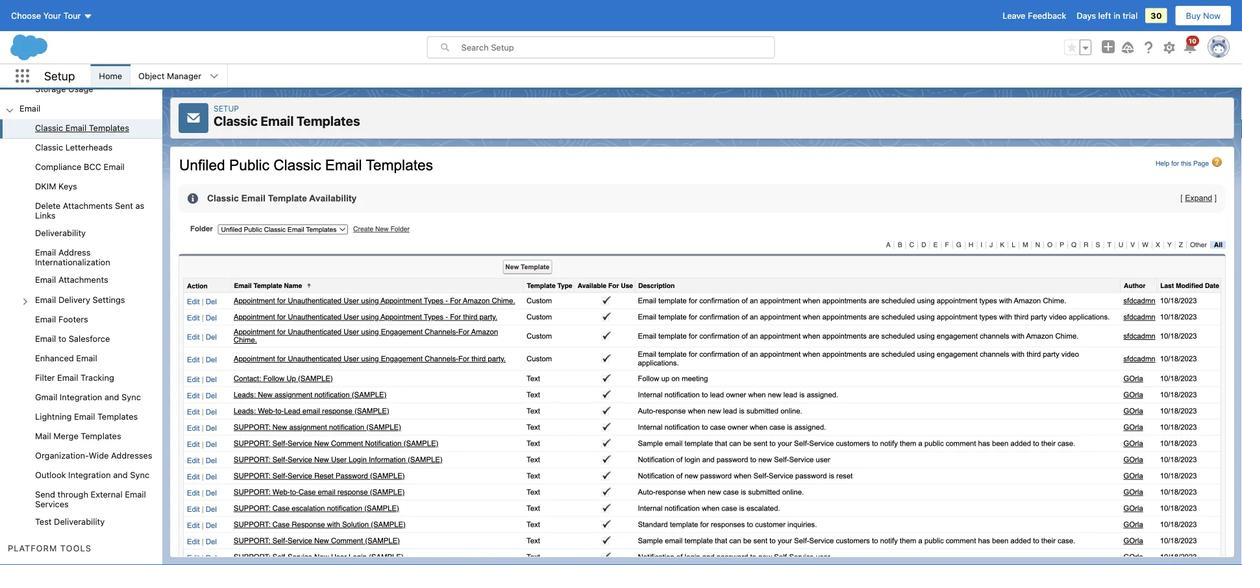 Task type: vqa. For each thing, say whether or not it's contained in the screenshot.
salesforce.com (Sample)
no



Task type: locate. For each thing, give the bounding box(es) containing it.
0 vertical spatial integration
[[60, 392, 102, 402]]

email to salesforce link
[[35, 334, 110, 346]]

integration for outlook
[[68, 471, 111, 480]]

object manager link
[[131, 64, 209, 88]]

buy now button
[[1175, 5, 1232, 26]]

delete attachments sent as links
[[35, 201, 144, 221]]

compliance bcc email
[[35, 162, 125, 172]]

deliverability
[[35, 228, 86, 238], [54, 517, 105, 527]]

classic email templates
[[35, 123, 129, 133]]

Search Setup text field
[[462, 37, 775, 58]]

choose your tour button
[[10, 5, 93, 26]]

leave
[[1003, 11, 1026, 20]]

enhanced
[[35, 353, 74, 363]]

feedback
[[1028, 11, 1067, 20]]

organization-wide addresses
[[35, 451, 152, 461]]

manager
[[167, 71, 201, 81]]

group containing classic email templates
[[0, 119, 162, 533]]

templates inside the setup classic email templates
[[297, 113, 360, 129]]

mail
[[35, 432, 51, 441]]

integration down filter email tracking link
[[60, 392, 102, 402]]

templates inside tree item
[[89, 123, 129, 133]]

attachments for delete
[[63, 201, 113, 211]]

external
[[91, 490, 123, 500]]

sync
[[122, 392, 141, 402], [130, 471, 150, 480]]

addresses
[[111, 451, 152, 461]]

attachments
[[63, 201, 113, 211], [58, 275, 108, 285]]

classic up compliance
[[35, 142, 63, 152]]

and down addresses at left bottom
[[113, 471, 128, 480]]

gmail
[[35, 392, 57, 402]]

as
[[135, 201, 144, 211]]

classic for classic email templates
[[35, 123, 63, 133]]

email to salesforce
[[35, 334, 110, 344]]

classic down setup link
[[214, 113, 258, 129]]

test
[[35, 517, 52, 527]]

email address internationalization link
[[35, 248, 162, 267]]

email delivery settings
[[35, 295, 125, 304]]

test deliverability link
[[35, 517, 105, 529]]

1 vertical spatial attachments
[[58, 275, 108, 285]]

deliverability link
[[35, 228, 86, 240]]

1 vertical spatial integration
[[68, 471, 111, 480]]

storage usage link
[[35, 84, 93, 96]]

0 vertical spatial sync
[[122, 392, 141, 402]]

integration
[[60, 392, 102, 402], [68, 471, 111, 480]]

object
[[138, 71, 165, 81]]

1 vertical spatial group
[[0, 119, 162, 533]]

attachments inside delete attachments sent as links
[[63, 201, 113, 211]]

0 horizontal spatial group
[[0, 119, 162, 533]]

setup inside the setup classic email templates
[[214, 104, 239, 113]]

tracking
[[81, 373, 114, 383]]

email footers link
[[35, 314, 88, 326]]

lightning
[[35, 412, 72, 422]]

sync for outlook integration and sync
[[130, 471, 150, 480]]

0 vertical spatial deliverability
[[35, 228, 86, 238]]

and for gmail integration and sync
[[105, 392, 119, 402]]

setup for setup classic email templates
[[214, 104, 239, 113]]

integration down the organization-wide addresses link
[[68, 471, 111, 480]]

10
[[1189, 37, 1197, 44]]

0 horizontal spatial setup
[[44, 69, 75, 83]]

choose
[[11, 11, 41, 20]]

email attachments
[[35, 275, 108, 285]]

platform tools
[[8, 544, 92, 554]]

classic down email link
[[35, 123, 63, 133]]

and for outlook integration and sync
[[113, 471, 128, 480]]

1 vertical spatial and
[[113, 471, 128, 480]]

group
[[1065, 40, 1092, 55], [0, 119, 162, 533]]

0 vertical spatial and
[[105, 392, 119, 402]]

sync down addresses at left bottom
[[130, 471, 150, 480]]

email
[[19, 103, 41, 113], [261, 113, 294, 129], [65, 123, 86, 133], [104, 162, 125, 172], [35, 248, 56, 258], [35, 275, 56, 285], [35, 295, 56, 304], [35, 314, 56, 324], [35, 334, 56, 344], [76, 353, 97, 363], [57, 373, 78, 383], [74, 412, 95, 422], [125, 490, 146, 500]]

deliverability down send through external email services
[[54, 517, 105, 527]]

in
[[1114, 11, 1121, 20]]

enhanced email
[[35, 353, 97, 363]]

and down tracking
[[105, 392, 119, 402]]

deliverability down links
[[35, 228, 86, 238]]

setup
[[44, 69, 75, 83], [214, 104, 239, 113]]

1 vertical spatial setup
[[214, 104, 239, 113]]

1 vertical spatial sync
[[130, 471, 150, 480]]

1 horizontal spatial setup
[[214, 104, 239, 113]]

choose your tour
[[11, 11, 81, 20]]

0 vertical spatial attachments
[[63, 201, 113, 211]]

sync up lightning email templates
[[122, 392, 141, 402]]

letterheads
[[65, 142, 113, 152]]

gmail integration and sync link
[[35, 392, 141, 404]]

dkim
[[35, 182, 56, 191]]

classic inside tree item
[[35, 123, 63, 133]]

1 vertical spatial deliverability
[[54, 517, 105, 527]]

templates
[[297, 113, 360, 129], [89, 123, 129, 133], [97, 412, 138, 422], [81, 432, 121, 441]]

send through external email services link
[[35, 490, 162, 510]]

gmail integration and sync
[[35, 392, 141, 402]]

attachments down keys
[[63, 201, 113, 211]]

email inside 'link'
[[76, 353, 97, 363]]

delivery
[[58, 295, 90, 304]]

mail merge templates link
[[35, 432, 121, 443]]

0 vertical spatial group
[[1065, 40, 1092, 55]]

classic for classic letterheads
[[35, 142, 63, 152]]

0 vertical spatial setup
[[44, 69, 75, 83]]

wide
[[89, 451, 109, 461]]

classic
[[214, 113, 258, 129], [35, 123, 63, 133], [35, 142, 63, 152]]

days
[[1077, 11, 1096, 20]]

merge
[[53, 432, 78, 441]]

trial
[[1123, 11, 1138, 20]]

attachments up email delivery settings
[[58, 275, 108, 285]]

organization-wide addresses link
[[35, 451, 152, 463]]



Task type: describe. For each thing, give the bounding box(es) containing it.
email footers
[[35, 314, 88, 324]]

bcc
[[84, 162, 101, 172]]

tools
[[60, 544, 92, 554]]

platform
[[8, 544, 57, 554]]

filter
[[35, 373, 55, 383]]

enhanced email link
[[35, 353, 97, 365]]

email inside tree item
[[65, 123, 86, 133]]

email link
[[19, 103, 41, 115]]

templates for mail merge templates
[[81, 432, 121, 441]]

usage
[[68, 84, 93, 94]]

integration for gmail
[[60, 392, 102, 402]]

email delivery settings link
[[35, 295, 125, 306]]

filter email tracking link
[[35, 373, 114, 385]]

email address internationalization
[[35, 248, 110, 267]]

delete attachments sent as links link
[[35, 201, 162, 221]]

left
[[1099, 11, 1112, 20]]

object manager
[[138, 71, 201, 81]]

to
[[58, 334, 66, 344]]

email inside the setup classic email templates
[[261, 113, 294, 129]]

leave feedback
[[1003, 11, 1067, 20]]

home
[[99, 71, 122, 81]]

filter email tracking
[[35, 373, 114, 383]]

organization-
[[35, 451, 89, 461]]

setup for setup
[[44, 69, 75, 83]]

send through external email services
[[35, 490, 146, 510]]

mail merge templates
[[35, 432, 121, 441]]

setup link
[[214, 104, 239, 113]]

templates for classic email templates
[[89, 123, 129, 133]]

days left in trial
[[1077, 11, 1138, 20]]

home link
[[91, 64, 130, 88]]

sent
[[115, 201, 133, 211]]

test deliverability
[[35, 517, 105, 527]]

setup classic email templates
[[214, 104, 360, 129]]

settings
[[93, 295, 125, 304]]

classic letterheads link
[[35, 142, 113, 154]]

lightning email templates link
[[35, 412, 138, 424]]

sync for gmail integration and sync
[[122, 392, 141, 402]]

delete
[[35, 201, 61, 211]]

email tree item
[[0, 100, 162, 533]]

through
[[58, 490, 88, 500]]

tour
[[63, 11, 81, 20]]

email attachments link
[[35, 275, 108, 287]]

attachments for email
[[58, 275, 108, 285]]

salesforce
[[69, 334, 110, 344]]

email inside email address internationalization
[[35, 248, 56, 258]]

send
[[35, 490, 55, 500]]

services
[[35, 500, 69, 510]]

internationalization
[[35, 258, 110, 267]]

30
[[1151, 11, 1162, 20]]

your
[[43, 11, 61, 20]]

keys
[[59, 182, 77, 191]]

compliance bcc email link
[[35, 162, 125, 174]]

classic email templates link
[[35, 123, 129, 135]]

email inside send through external email services
[[125, 490, 146, 500]]

compliance
[[35, 162, 81, 172]]

outlook
[[35, 471, 66, 480]]

now
[[1204, 11, 1221, 20]]

dkim keys
[[35, 182, 77, 191]]

10 button
[[1183, 36, 1200, 55]]

leave feedback link
[[1003, 11, 1067, 20]]

storage
[[35, 84, 66, 94]]

outlook integration and sync link
[[35, 471, 150, 482]]

classic inside the setup classic email templates
[[214, 113, 258, 129]]

buy now
[[1187, 11, 1221, 20]]

dkim keys link
[[35, 182, 77, 193]]

links
[[35, 211, 55, 221]]

1 horizontal spatial group
[[1065, 40, 1092, 55]]

templates for lightning email templates
[[97, 412, 138, 422]]

address
[[58, 248, 91, 258]]

classic email templates tree item
[[0, 119, 162, 139]]

buy
[[1187, 11, 1201, 20]]

classic letterheads
[[35, 142, 113, 152]]

outlook integration and sync
[[35, 471, 150, 480]]

footers
[[58, 314, 88, 324]]

lightning email templates
[[35, 412, 138, 422]]

storage usage
[[35, 84, 93, 94]]



